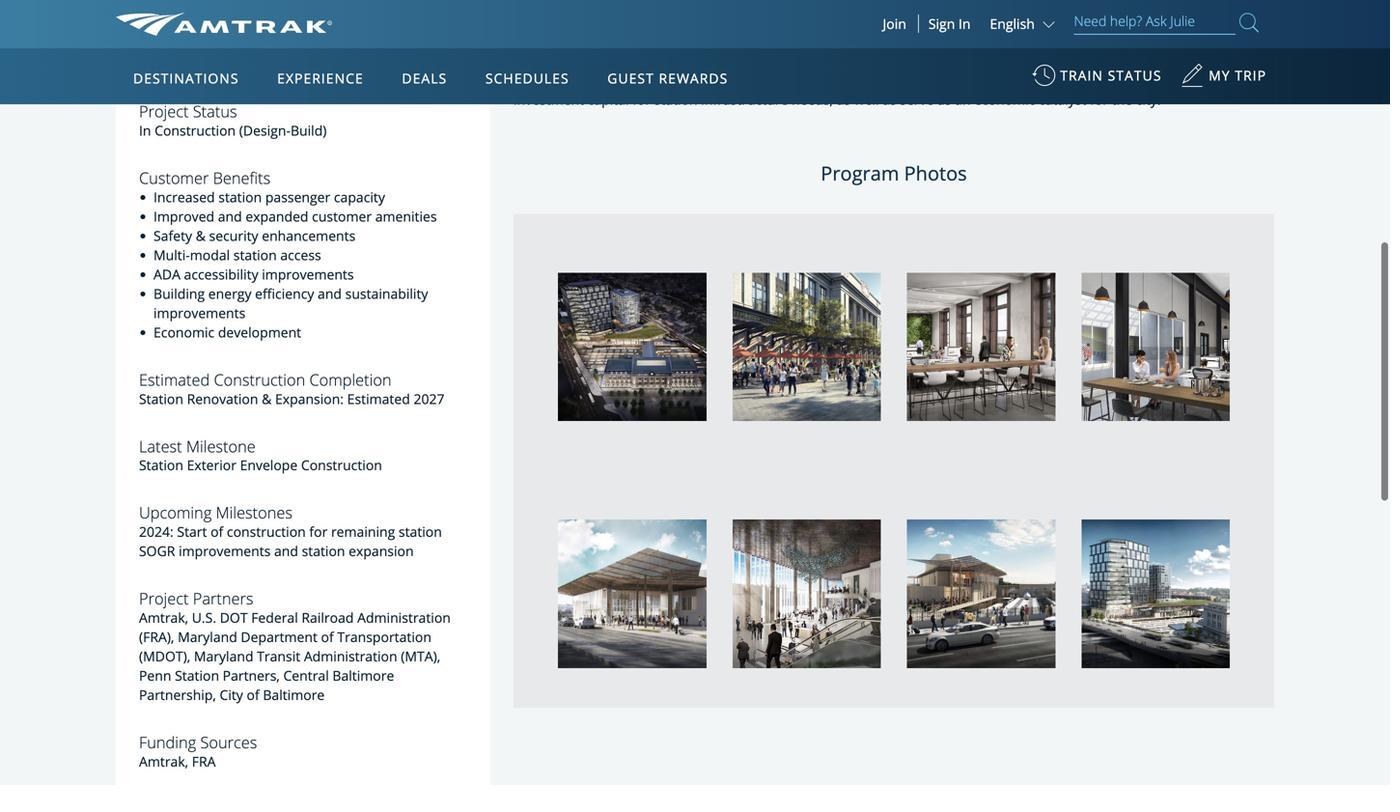 Task type: vqa. For each thing, say whether or not it's contained in the screenshot.
will
no



Task type: describe. For each thing, give the bounding box(es) containing it.
and up the gensler,
[[1111, 33, 1135, 51]]

latest
[[139, 435, 182, 457]]

1 horizontal spatial amtrak
[[930, 0, 976, 12]]

amtrak-
[[1219, 33, 1269, 51]]

construction inside latest milestone station exterior envelope construction
[[301, 456, 382, 474]]

start
[[177, 522, 207, 541]]

group
[[733, 71, 773, 90]]

2 horizontal spatial the
[[1112, 90, 1133, 109]]

baltimore down transportation
[[333, 666, 394, 685]]

penn down community
[[849, 13, 881, 32]]

of left the "this"
[[929, 71, 941, 90]]

station up "expansion"
[[399, 522, 442, 541]]

penn inside project partners amtrak, u.s. dot federal railroad administration (fra), maryland department of transportation (mdot), maryland transit administration (mta), penn station partners, central baltimore partnership, city of baltimore
[[139, 666, 171, 685]]

quick facts: baltimore penn station redevelopment & expansion
[[116, 13, 436, 62]]

well
[[854, 90, 879, 109]]

efficiency
[[255, 284, 314, 303]]

energy
[[208, 284, 252, 303]]

(mdot),
[[139, 647, 190, 665]]

expanded
[[246, 207, 309, 225]]

department
[[241, 628, 318, 646]]

1 vertical spatial team
[[660, 52, 692, 70]]

& inside estimated construction completion station renovation & expansion: estimated 2027
[[262, 389, 272, 408]]

economic
[[154, 323, 215, 341]]

as a vital transportation gateway and treasured community asset, amtrak is committed to the continuous improvement of baltimore - penn station. in 2017, amtrak selected penn station partners, a baltimore based team with global expertise, as its master development partner for the redevelopment of baltimore penn station and neighboring amtrak- owned properties. the team is comprised of beatty development group, cross street partners, gensler, wsp usa, network rail consulting and mace group among others. the goal of this master development is to generate additional investment capital for station infrastructure needs, as well as serve as an economic catalyst for the city.
[[514, 0, 1269, 109]]

station up security
[[218, 188, 262, 206]]

passenger
[[265, 188, 331, 206]]

station.
[[639, 13, 687, 32]]

city.
[[1136, 90, 1161, 109]]

my trip button
[[1181, 57, 1267, 104]]

& inside customer benefits increased station passenger capacity improved and expanded customer amenities safety & security enhancements multi-modal station access ada accessibility improvements building energy efficiency and sustainability improvements economic development
[[196, 226, 206, 245]]

as left its
[[579, 33, 593, 51]]

neighboring
[[1139, 33, 1215, 51]]

catalyst
[[1039, 90, 1087, 109]]

1 vertical spatial a
[[993, 13, 1001, 32]]

for down "train status"
[[1090, 90, 1109, 109]]

0 vertical spatial partners,
[[933, 13, 990, 32]]

goal
[[899, 71, 925, 90]]

and up security
[[218, 207, 242, 225]]

project status in construction (design-build)
[[139, 101, 327, 139]]

treasured
[[751, 0, 812, 12]]

(mta),
[[401, 647, 441, 665]]

accessibility
[[184, 265, 258, 283]]

customer
[[139, 167, 209, 189]]

safety
[[154, 226, 192, 245]]

gensler,
[[1115, 52, 1167, 70]]

in inside project status in construction (design-build)
[[139, 121, 151, 139]]

application inside banner
[[188, 161, 651, 432]]

and right efficiency
[[318, 284, 342, 303]]

2024:
[[139, 522, 174, 541]]

of inside upcoming milestones 2024: start of construction for remaining station sogr improvements and station expansion
[[211, 522, 223, 541]]

station down remaining
[[302, 542, 345, 560]]

penn up street
[[1028, 33, 1060, 51]]

security
[[209, 226, 258, 245]]

city
[[220, 686, 243, 704]]

master
[[971, 71, 1015, 90]]

1 vertical spatial administration
[[304, 647, 397, 665]]

customer benefits increased station passenger capacity improved and expanded customer amenities safety & security enhancements multi-modal station access ada accessibility improvements building energy efficiency and sustainability improvements economic development
[[139, 167, 437, 341]]

sign in button
[[929, 14, 971, 33]]

1 horizontal spatial estimated
[[347, 389, 410, 408]]

expansion:
[[275, 389, 344, 408]]

for down consulting
[[633, 90, 651, 109]]

partner
[[749, 33, 797, 51]]

and inside upcoming milestones 2024: start of construction for remaining station sogr improvements and station expansion
[[274, 542, 298, 560]]

experience button
[[270, 51, 372, 105]]

construction
[[227, 522, 306, 541]]

funding
[[139, 731, 196, 753]]

program
[[821, 160, 899, 187]]

expansion
[[282, 35, 375, 62]]

its
[[596, 33, 611, 51]]

program photos
[[821, 160, 967, 187]]

envelope
[[240, 456, 298, 474]]

consulting
[[597, 71, 664, 90]]

station down asset,
[[885, 13, 929, 32]]

development inside customer benefits increased station passenger capacity improved and expanded customer amenities safety & security enhancements multi-modal station access ada accessibility improvements building energy efficiency and sustainability improvements economic development
[[218, 323, 301, 341]]

-
[[595, 13, 600, 32]]

asset,
[[891, 0, 927, 12]]

beatty
[[795, 52, 836, 70]]

as down others.
[[837, 90, 851, 109]]

upcoming milestones 2024: start of construction for remaining station sogr improvements and station expansion
[[139, 502, 442, 560]]

(fra),
[[139, 628, 174, 646]]

facts:
[[172, 13, 223, 40]]

remaining
[[331, 522, 395, 541]]

rewards
[[659, 69, 728, 87]]

improvements inside upcoming milestones 2024: start of construction for remaining station sogr improvements and station expansion
[[179, 542, 271, 560]]

infrastructure
[[701, 90, 788, 109]]

english
[[990, 14, 1035, 33]]

0 horizontal spatial amtrak
[[744, 13, 790, 32]]

an
[[955, 90, 971, 109]]

sogr
[[139, 542, 175, 560]]

0 horizontal spatial the
[[633, 52, 656, 70]]

baltimore down the committed
[[1004, 13, 1066, 32]]

properties.
[[560, 52, 629, 70]]

status
[[193, 101, 237, 122]]

usa,
[[1202, 52, 1231, 70]]

1 vertical spatial to
[[1121, 71, 1134, 90]]

capital
[[588, 90, 629, 109]]

amtrak, for funding
[[139, 752, 188, 770]]

0 horizontal spatial estimated
[[139, 369, 210, 391]]

deals
[[402, 69, 447, 87]]

quick
[[116, 13, 167, 40]]

latest milestone station exterior envelope construction
[[139, 435, 382, 474]]

0 vertical spatial a
[[532, 0, 540, 12]]

train status link
[[1033, 57, 1162, 104]]

baltimore up cross
[[962, 33, 1024, 51]]

sign in
[[929, 14, 971, 33]]

partnership,
[[139, 686, 216, 704]]

milestones
[[216, 502, 293, 524]]

milestone
[[186, 435, 256, 457]]

0 horizontal spatial is
[[696, 52, 705, 70]]

1 vertical spatial maryland
[[194, 647, 254, 665]]

among
[[776, 71, 820, 90]]

gateway
[[668, 0, 720, 12]]

completion
[[309, 369, 392, 391]]

2 horizontal spatial in
[[959, 14, 971, 33]]

schedules
[[486, 69, 569, 87]]

amtrak image
[[116, 13, 332, 36]]

station inside estimated construction completion station renovation & expansion: estimated 2027
[[139, 389, 183, 408]]

station down security
[[233, 246, 277, 264]]

customer
[[312, 207, 372, 225]]



Task type: locate. For each thing, give the bounding box(es) containing it.
amtrak, for project
[[139, 608, 188, 627]]

multi-
[[154, 246, 190, 264]]

build)
[[291, 121, 327, 139]]

the up well
[[872, 71, 895, 90]]

improvements down access
[[262, 265, 354, 283]]

1 horizontal spatial is
[[980, 0, 990, 12]]

penn
[[321, 13, 367, 40], [603, 13, 635, 32], [849, 13, 881, 32], [1028, 33, 1060, 51], [139, 666, 171, 685]]

maryland down u.s.
[[178, 628, 237, 646]]

estimated left 2027
[[347, 389, 410, 408]]

partners, up group,
[[933, 13, 990, 32]]

the
[[1082, 0, 1103, 12], [822, 33, 843, 51], [1112, 90, 1133, 109]]

1 horizontal spatial team
[[1111, 13, 1144, 32]]

1 horizontal spatial to
[[1121, 71, 1134, 90]]

is right train
[[1107, 71, 1117, 90]]

my trip
[[1209, 66, 1267, 84]]

2 vertical spatial construction
[[301, 456, 382, 474]]

0 horizontal spatial partners,
[[223, 666, 280, 685]]

fra
[[192, 752, 216, 770]]

building
[[154, 284, 205, 303]]

2 amtrak, from the top
[[139, 752, 188, 770]]

1 horizontal spatial in
[[690, 13, 702, 32]]

central
[[283, 666, 329, 685]]

join button
[[871, 14, 919, 33]]

2 horizontal spatial partners,
[[1054, 52, 1111, 70]]

amtrak, inside project partners amtrak, u.s. dot federal railroad administration (fra), maryland department of transportation (mdot), maryland transit administration (mta), penn station partners, central baltimore partnership, city of baltimore
[[139, 608, 188, 627]]

1 horizontal spatial development
[[662, 33, 746, 51]]

in right sign
[[959, 14, 971, 33]]

0 vertical spatial construction
[[155, 121, 236, 139]]

amtrak up sign in
[[930, 0, 976, 12]]

1 horizontal spatial development
[[1019, 71, 1104, 90]]

station up latest
[[139, 389, 183, 408]]

development down the 'redevelopment'
[[839, 52, 924, 70]]

penn down transportation
[[603, 13, 635, 32]]

amtrak, inside 'funding sources amtrak, fra'
[[139, 752, 188, 770]]

administration
[[357, 608, 451, 627], [304, 647, 397, 665]]

expertise,
[[514, 33, 575, 51]]

station
[[372, 13, 436, 40], [885, 13, 929, 32], [1063, 33, 1108, 51], [139, 389, 183, 408], [139, 456, 183, 474], [175, 666, 219, 685]]

increased
[[154, 188, 215, 206]]

partners, inside project partners amtrak, u.s. dot federal railroad administration (fra), maryland department of transportation (mdot), maryland transit administration (mta), penn station partners, central baltimore partnership, city of baltimore
[[223, 666, 280, 685]]

development down 2017,
[[662, 33, 746, 51]]

economic
[[974, 90, 1036, 109]]

1 vertical spatial improvements
[[154, 304, 246, 322]]

2 vertical spatial the
[[1112, 90, 1133, 109]]

redevelopment
[[116, 35, 258, 62]]

amtrak
[[930, 0, 976, 12], [744, 13, 790, 32]]

upcoming
[[139, 502, 212, 524]]

penn down (mdot),
[[139, 666, 171, 685]]

banner containing join
[[0, 0, 1391, 446]]

0 horizontal spatial development
[[839, 52, 924, 70]]

station up partnership,
[[175, 666, 219, 685]]

master
[[614, 33, 659, 51]]

funding sources amtrak, fra
[[139, 731, 257, 770]]

0 vertical spatial team
[[1111, 13, 1144, 32]]

investment
[[514, 90, 584, 109]]

0 vertical spatial administration
[[357, 608, 451, 627]]

improvement
[[1180, 0, 1266, 12]]

station up deals popup button on the top of page
[[372, 13, 436, 40]]

0 horizontal spatial a
[[532, 0, 540, 12]]

amtrak,
[[139, 608, 188, 627], [139, 752, 188, 770]]

2 project from the top
[[139, 588, 189, 609]]

1 amtrak, from the top
[[139, 608, 188, 627]]

2 vertical spatial is
[[1107, 71, 1117, 90]]

2 horizontal spatial is
[[1107, 71, 1117, 90]]

the up based at top
[[1082, 0, 1103, 12]]

guest rewards
[[608, 69, 728, 87]]

project for partners
[[139, 588, 189, 609]]

project down destinations
[[139, 101, 189, 122]]

team down station.
[[660, 52, 692, 70]]

a right as
[[532, 0, 540, 12]]

is left the committed
[[980, 0, 990, 12]]

serve
[[900, 90, 934, 109]]

station inside as a vital transportation gateway and treasured community asset, amtrak is committed to the continuous improvement of baltimore - penn station. in 2017, amtrak selected penn station partners, a baltimore based team with global expertise, as its master development partner for the redevelopment of baltimore penn station and neighboring amtrak- owned properties. the team is comprised of beatty development group, cross street partners, gensler, wsp usa, network rail consulting and mace group among others. the goal of this master development is to generate additional investment capital for station infrastructure needs, as well as serve as an economic catalyst for the city.
[[654, 90, 698, 109]]

(design-
[[239, 121, 291, 139]]

1 vertical spatial amtrak,
[[139, 752, 188, 770]]

ada
[[154, 265, 181, 283]]

committed
[[993, 0, 1062, 12]]

0 horizontal spatial development
[[218, 323, 301, 341]]

cross
[[975, 52, 1010, 70]]

project
[[139, 101, 189, 122], [139, 588, 189, 609]]

schedules link
[[478, 48, 577, 104]]

is up mace
[[696, 52, 705, 70]]

development inside as a vital transportation gateway and treasured community asset, amtrak is committed to the continuous improvement of baltimore - penn station. in 2017, amtrak selected penn station partners, a baltimore based team with global expertise, as its master development partner for the redevelopment of baltimore penn station and neighboring amtrak- owned properties. the team is comprised of beatty development group, cross street partners, gensler, wsp usa, network rail consulting and mace group among others. the goal of this master development is to generate additional investment capital for station infrastructure needs, as well as serve as an economic catalyst for the city.
[[662, 33, 746, 51]]

for
[[800, 33, 819, 51], [633, 90, 651, 109], [1090, 90, 1109, 109], [309, 522, 328, 541]]

english button
[[990, 14, 1060, 33]]

project partners amtrak, u.s. dot federal railroad administration (fra), maryland department of transportation (mdot), maryland transit administration (mta), penn station partners, central baltimore partnership, city of baltimore
[[139, 588, 451, 704]]

construction up remaining
[[301, 456, 382, 474]]

station down guest rewards
[[654, 90, 698, 109]]

partners, up the city
[[223, 666, 280, 685]]

as
[[514, 0, 529, 12]]

0 vertical spatial to
[[1065, 0, 1078, 12]]

regions map image
[[188, 161, 651, 432]]

0 vertical spatial the
[[633, 52, 656, 70]]

mace
[[695, 71, 729, 90]]

& left the expansion
[[263, 35, 277, 62]]

and down construction
[[274, 542, 298, 560]]

2017,
[[706, 13, 740, 32]]

0 vertical spatial &
[[263, 35, 277, 62]]

in up customer
[[139, 121, 151, 139]]

network
[[514, 71, 568, 90]]

1 vertical spatial the
[[872, 71, 895, 90]]

and up 2017,
[[723, 0, 747, 12]]

1 horizontal spatial partners,
[[933, 13, 990, 32]]

baltimore inside "quick facts: baltimore penn station redevelopment & expansion"
[[228, 13, 316, 40]]

guest
[[608, 69, 655, 87]]

and left mace
[[668, 71, 692, 90]]

transportation
[[573, 0, 664, 12]]

maryland up the city
[[194, 647, 254, 665]]

project for status
[[139, 101, 189, 122]]

& up modal
[[196, 226, 206, 245]]

1 horizontal spatial a
[[993, 13, 1001, 32]]

construction inside project status in construction (design-build)
[[155, 121, 236, 139]]

construction up customer
[[155, 121, 236, 139]]

partners,
[[933, 13, 990, 32], [1054, 52, 1111, 70], [223, 666, 280, 685]]

vital
[[543, 0, 569, 12]]

0 vertical spatial development
[[839, 52, 924, 70]]

as right well
[[883, 90, 897, 109]]

application
[[188, 161, 651, 432]]

in inside as a vital transportation gateway and treasured community asset, amtrak is committed to the continuous improvement of baltimore - penn station. in 2017, amtrak selected penn station partners, a baltimore based team with global expertise, as its master development partner for the redevelopment of baltimore penn station and neighboring amtrak- owned properties. the team is comprised of beatty development group, cross street partners, gensler, wsp usa, network rail consulting and mace group among others. the goal of this master development is to generate additional investment capital for station infrastructure needs, as well as serve as an economic catalyst for the city.
[[690, 13, 702, 32]]

generate
[[1137, 71, 1193, 90]]

1 horizontal spatial the
[[872, 71, 895, 90]]

construction inside estimated construction completion station renovation & expansion: estimated 2027
[[214, 369, 305, 391]]

development up catalyst
[[1019, 71, 1104, 90]]

u.s.
[[192, 608, 216, 627]]

benefits
[[213, 167, 271, 189]]

baltimore
[[228, 13, 316, 40], [530, 13, 592, 32], [1004, 13, 1066, 32], [962, 33, 1024, 51], [333, 666, 394, 685], [263, 686, 325, 704]]

1 vertical spatial is
[[696, 52, 705, 70]]

baltimore down central
[[263, 686, 325, 704]]

1 project from the top
[[139, 101, 189, 122]]

2 vertical spatial partners,
[[223, 666, 280, 685]]

of right start
[[211, 522, 223, 541]]

penn inside "quick facts: baltimore penn station redevelopment & expansion"
[[321, 13, 367, 40]]

1 vertical spatial construction
[[214, 369, 305, 391]]

0 vertical spatial is
[[980, 0, 990, 12]]

0 horizontal spatial to
[[1065, 0, 1078, 12]]

station inside project partners amtrak, u.s. dot federal railroad administration (fra), maryland department of transportation (mdot), maryland transit administration (mta), penn station partners, central baltimore partnership, city of baltimore
[[175, 666, 219, 685]]

0 horizontal spatial in
[[139, 121, 151, 139]]

0 vertical spatial maryland
[[178, 628, 237, 646]]

improvements down start
[[179, 542, 271, 560]]

station inside latest milestone station exterior envelope construction
[[139, 456, 183, 474]]

click to enlarge image image
[[558, 273, 707, 421], [733, 273, 881, 421], [907, 273, 1056, 421], [1082, 273, 1230, 421], [558, 520, 707, 668], [733, 520, 881, 668], [907, 520, 1056, 668], [1082, 520, 1230, 668]]

construction up latest milestone station exterior envelope construction in the left bottom of the page
[[214, 369, 305, 391]]

0 vertical spatial amtrak,
[[139, 608, 188, 627]]

of down partner
[[779, 52, 792, 70]]

sign
[[929, 14, 955, 33]]

the down master
[[633, 52, 656, 70]]

administration down transportation
[[304, 647, 397, 665]]

project inside project status in construction (design-build)
[[139, 101, 189, 122]]

street
[[1013, 52, 1051, 70]]

construction
[[155, 121, 236, 139], [214, 369, 305, 391], [301, 456, 382, 474]]

continuous
[[1106, 0, 1177, 12]]

penn up experience popup button
[[321, 13, 367, 40]]

as left an
[[938, 90, 952, 109]]

train status
[[1061, 66, 1162, 84]]

2 vertical spatial &
[[262, 389, 272, 408]]

sustainability
[[345, 284, 428, 303]]

1 vertical spatial the
[[822, 33, 843, 51]]

others.
[[824, 71, 868, 90]]

0 horizontal spatial team
[[660, 52, 692, 70]]

photos
[[904, 160, 967, 187]]

0 vertical spatial improvements
[[262, 265, 354, 283]]

amtrak, left fra
[[139, 752, 188, 770]]

for left remaining
[[309, 522, 328, 541]]

& inside "quick facts: baltimore penn station redevelopment & expansion"
[[263, 35, 277, 62]]

administration up transportation
[[357, 608, 451, 627]]

development
[[839, 52, 924, 70], [1019, 71, 1104, 90]]

1 vertical spatial development
[[1019, 71, 1104, 90]]

transportation
[[337, 628, 432, 646]]

2027
[[414, 389, 445, 408]]

estimated construction completion station renovation & expansion: estimated 2027
[[139, 369, 445, 408]]

0 vertical spatial amtrak
[[930, 0, 976, 12]]

of down railroad
[[321, 628, 334, 646]]

project up (fra),
[[139, 588, 189, 609]]

exterior
[[187, 456, 237, 474]]

experience
[[277, 69, 364, 87]]

estimated down the economic at top
[[139, 369, 210, 391]]

of
[[514, 13, 526, 32], [946, 33, 959, 51], [779, 52, 792, 70], [929, 71, 941, 90], [211, 522, 223, 541], [321, 628, 334, 646], [247, 686, 259, 704]]

0 horizontal spatial the
[[822, 33, 843, 51]]

search icon image
[[1240, 9, 1259, 36]]

for up beatty
[[800, 33, 819, 51]]

station up the upcoming
[[139, 456, 183, 474]]

enhancements
[[262, 226, 356, 245]]

1 vertical spatial amtrak
[[744, 13, 790, 32]]

to up based at top
[[1065, 0, 1078, 12]]

baltimore down vital
[[530, 13, 592, 32]]

banner
[[0, 0, 1391, 446]]

guest rewards button
[[600, 51, 736, 105]]

station down based at top
[[1063, 33, 1108, 51]]

team down continuous at top
[[1111, 13, 1144, 32]]

federal
[[251, 608, 298, 627]]

Please enter your search item search field
[[1074, 10, 1236, 35]]

1 vertical spatial partners,
[[1054, 52, 1111, 70]]

2 vertical spatial improvements
[[179, 542, 271, 560]]

the left city.
[[1112, 90, 1133, 109]]

1 vertical spatial &
[[196, 226, 206, 245]]

additional
[[1197, 71, 1260, 90]]

amtrak up partner
[[744, 13, 790, 32]]

sources
[[200, 731, 257, 753]]

improvements
[[262, 265, 354, 283], [154, 304, 246, 322], [179, 542, 271, 560]]

1 vertical spatial development
[[218, 323, 301, 341]]

of right the city
[[247, 686, 259, 704]]

project inside project partners amtrak, u.s. dot federal railroad administration (fra), maryland department of transportation (mdot), maryland transit administration (mta), penn station partners, central baltimore partnership, city of baltimore
[[139, 588, 189, 609]]

1 vertical spatial project
[[139, 588, 189, 609]]

station inside "quick facts: baltimore penn station redevelopment & expansion"
[[372, 13, 436, 40]]

destinations
[[133, 69, 239, 87]]

amtrak, up (fra),
[[139, 608, 188, 627]]

0 vertical spatial project
[[139, 101, 189, 122]]

owned
[[514, 52, 557, 70]]

& left expansion:
[[262, 389, 272, 408]]

development down efficiency
[[218, 323, 301, 341]]

of down as
[[514, 13, 526, 32]]

of up group,
[[946, 33, 959, 51]]

in down gateway
[[690, 13, 702, 32]]

baltimore up experience popup button
[[228, 13, 316, 40]]

1 horizontal spatial the
[[1082, 0, 1103, 12]]

partners, down based at top
[[1054, 52, 1111, 70]]

a down the committed
[[993, 13, 1001, 32]]

to down the gensler,
[[1121, 71, 1134, 90]]

0 vertical spatial development
[[662, 33, 746, 51]]

group,
[[928, 52, 971, 70]]

0 vertical spatial the
[[1082, 0, 1103, 12]]

improvements up the economic at top
[[154, 304, 246, 322]]

redevelopment
[[846, 33, 943, 51]]

the down selected
[[822, 33, 843, 51]]

the
[[633, 52, 656, 70], [872, 71, 895, 90]]

global
[[1178, 13, 1216, 32]]

comprised
[[709, 52, 776, 70]]

for inside upcoming milestones 2024: start of construction for remaining station sogr improvements and station expansion
[[309, 522, 328, 541]]



